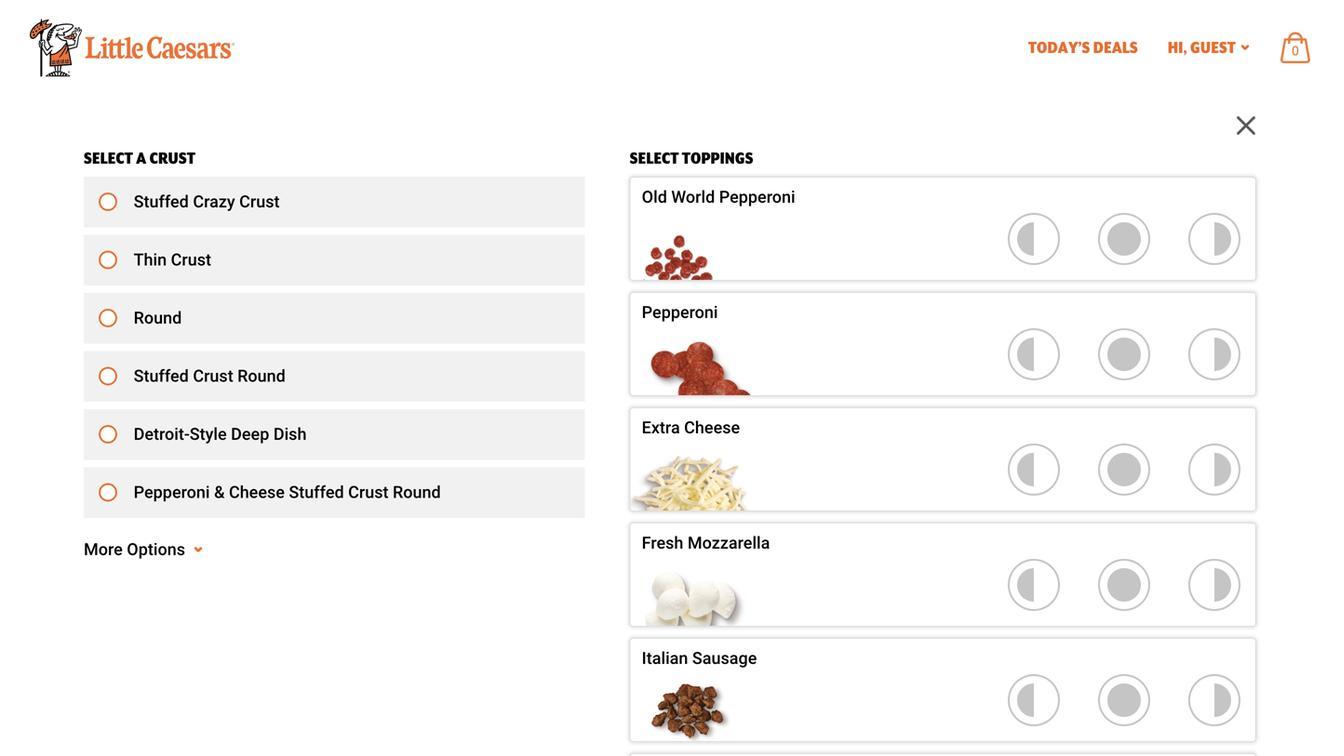 Task type: locate. For each thing, give the bounding box(es) containing it.
0 horizontal spatial select
[[84, 148, 133, 168]]

pepperoni for pepperoni & cheese stuffed crust round
[[134, 483, 210, 502]]

2 horizontal spatial round
[[393, 483, 441, 502]]

2 select from the left
[[630, 148, 679, 168]]

a
[[136, 148, 146, 168]]

close image
[[1230, 110, 1262, 141]]

hi, guest
[[1168, 37, 1236, 58]]

2 vertical spatial pepperoni
[[134, 483, 210, 502]]

1 horizontal spatial pepperoni
[[642, 303, 718, 322]]

pepperoni
[[719, 187, 795, 207], [642, 303, 718, 322], [134, 483, 210, 502]]

stuffed for stuffed crazy crust
[[134, 192, 189, 212]]

0 vertical spatial pepperoni
[[719, 187, 795, 207]]

italian
[[642, 649, 688, 669]]

stuffed down 'a'
[[134, 192, 189, 212]]

stuffed for stuffed crust round
[[134, 367, 189, 386]]

0 vertical spatial stuffed
[[134, 192, 189, 212]]

crust
[[149, 148, 195, 168], [239, 192, 280, 212], [171, 250, 211, 270], [193, 367, 233, 386], [348, 483, 389, 502]]

stuffed up detroit-
[[134, 367, 189, 386]]

select left 'a'
[[84, 148, 133, 168]]

2 vertical spatial stuffed
[[289, 483, 344, 502]]

crazy
[[193, 192, 235, 212]]

mozzarella
[[688, 534, 770, 553]]

cheese right &
[[229, 483, 285, 502]]

select a crust
[[84, 148, 195, 168]]

select up "old"
[[630, 148, 679, 168]]

stuffed down the dish at the bottom
[[289, 483, 344, 502]]

0 horizontal spatial round
[[134, 308, 182, 328]]

select toppings
[[630, 148, 753, 168]]

0 vertical spatial cheese
[[684, 418, 740, 438]]

stuffed
[[134, 192, 189, 212], [134, 367, 189, 386], [289, 483, 344, 502]]

select
[[84, 148, 133, 168], [630, 148, 679, 168]]

select for select toppings
[[630, 148, 679, 168]]

cheese
[[684, 418, 740, 438], [229, 483, 285, 502]]

stuffed crazy crust
[[134, 192, 280, 212]]

detroit-
[[134, 425, 190, 444]]

hi,
[[1168, 37, 1187, 58]]

0
[[1292, 43, 1299, 58]]

round
[[134, 308, 182, 328], [237, 367, 286, 386], [393, 483, 441, 502]]

1 horizontal spatial select
[[630, 148, 679, 168]]

1 horizontal spatial round
[[237, 367, 286, 386]]

sausage
[[692, 649, 757, 669]]

world
[[671, 187, 715, 207]]

0 horizontal spatial pepperoni
[[134, 483, 210, 502]]

old world pepperoni
[[642, 187, 795, 207]]

toppings
[[682, 148, 753, 168]]

1 select from the left
[[84, 148, 133, 168]]

1 vertical spatial pepperoni
[[642, 303, 718, 322]]

2 vertical spatial round
[[393, 483, 441, 502]]

fresh mozzarella
[[642, 534, 770, 553]]

1 vertical spatial stuffed
[[134, 367, 189, 386]]

0 button
[[1280, 32, 1310, 63]]

cheese right extra
[[684, 418, 740, 438]]

deals
[[1093, 37, 1138, 58]]

0 horizontal spatial cheese
[[229, 483, 285, 502]]



Task type: describe. For each thing, give the bounding box(es) containing it.
deep
[[231, 425, 269, 444]]

extra
[[642, 418, 680, 438]]

today's deals link
[[1028, 37, 1138, 58]]

detroit-style deep dish
[[134, 425, 307, 444]]

select for select a crust
[[84, 148, 133, 168]]

1 vertical spatial cheese
[[229, 483, 285, 502]]

little caesar's home image
[[30, 19, 235, 77]]

thin
[[134, 250, 167, 270]]

guest
[[1190, 37, 1236, 58]]

style
[[190, 425, 227, 444]]

old
[[642, 187, 667, 207]]

today's deals
[[1028, 37, 1138, 58]]

dish
[[273, 425, 307, 444]]

fresh
[[642, 534, 683, 553]]

thin crust
[[134, 250, 211, 270]]

1 horizontal spatial cheese
[[684, 418, 740, 438]]

1 vertical spatial round
[[237, 367, 286, 386]]

2 horizontal spatial pepperoni
[[719, 187, 795, 207]]

stuffed crust round
[[134, 367, 286, 386]]

0 vertical spatial round
[[134, 308, 182, 328]]

today's
[[1028, 37, 1090, 58]]

&
[[214, 483, 225, 502]]

italian sausage
[[642, 649, 757, 669]]

extra cheese
[[642, 418, 740, 438]]

pepperoni for pepperoni
[[642, 303, 718, 322]]

pepperoni & cheese stuffed crust round
[[134, 483, 441, 502]]



Task type: vqa. For each thing, say whether or not it's contained in the screenshot.
$0.75
no



